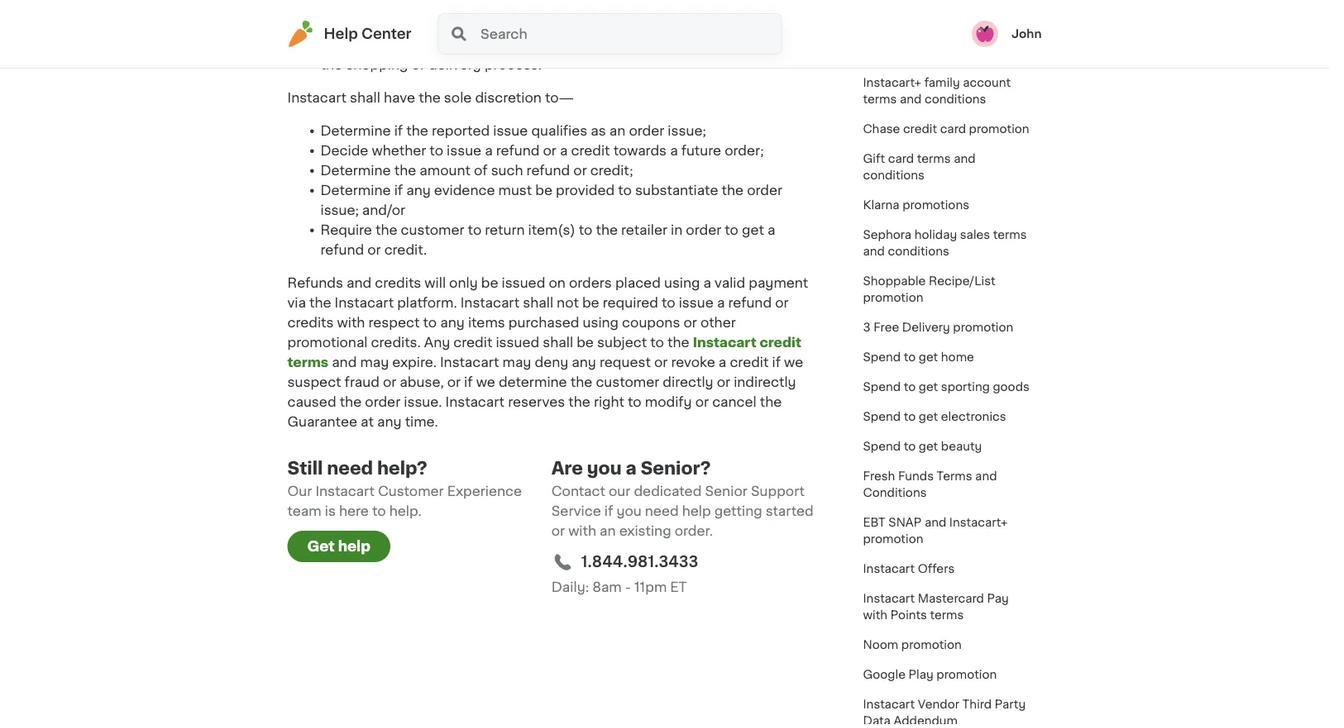 Task type: vqa. For each thing, say whether or not it's contained in the screenshot.
Patagonia Provisions Mussels, In Olive Oil + Broth, Savory Sofrito
no



Task type: describe. For each thing, give the bounding box(es) containing it.
promotion down account
[[969, 123, 1030, 135]]

an inside determine if the reported issue qualifies as an order issue; decide whether to issue a refund or a credit towards a future order; determine the amount of such refund or credit; determine if any evidence must be provided to substantiate the order issue; and/or require the customer to return item(s) to the retailer in order to get a refund or credit.
[[610, 124, 626, 137]]

service
[[552, 505, 601, 518]]

help center
[[324, 27, 412, 41]]

ebt
[[863, 517, 886, 529]]

order down substantiate
[[686, 223, 722, 237]]

help inside are you a senior? contact our dedicated senior support service if you need help getting started or with an existing order.
[[682, 505, 711, 518]]

credit inside instacart credit terms
[[760, 336, 802, 349]]

or inside - the individual(s) responsible for shopping for the items and/or delivering the items engage in inappropriate conduct during the shopping or delivery process.
[[412, 58, 425, 71]]

sephora holiday sales terms and conditions link
[[853, 220, 1042, 266]]

or down directly
[[696, 395, 709, 409]]

during
[[762, 38, 804, 51]]

2 may from the left
[[503, 356, 531, 369]]

items inside "refunds and credits will only be issued on orders placed using a valid payment via the instacart platform. instacart shall not be required to issue a refund or credits with respect to any items purchased using coupons or other promotional credits. any credit issued shall be subject to the"
[[468, 316, 505, 329]]

and inside sephora holiday sales terms and conditions
[[863, 246, 885, 257]]

instacart offers
[[863, 563, 955, 575]]

have
[[384, 91, 415, 104]]

determine
[[499, 376, 567, 389]]

existing
[[619, 525, 672, 538]]

amount
[[420, 164, 471, 177]]

to inside still need help? our instacart customer experience team is here to help.
[[372, 505, 386, 518]]

instacart offers link
[[853, 554, 965, 584]]

refund down require
[[321, 243, 364, 256]]

fresh
[[863, 471, 896, 482]]

instacart inside instacart mastercard pay with points terms
[[863, 593, 915, 605]]

third
[[963, 699, 992, 711]]

reported
[[432, 124, 490, 137]]

or down qualifies
[[543, 144, 557, 157]]

goods
[[993, 381, 1030, 393]]

instacart image
[[288, 21, 314, 47]]

must
[[499, 184, 532, 197]]

klarna promotions link
[[853, 190, 980, 220]]

whether
[[372, 144, 426, 157]]

instacart+ inside instacart+ family account terms and conditions
[[863, 77, 922, 89]]

get for spend to get beauty
[[919, 441, 938, 453]]

instacart down any
[[440, 356, 499, 369]]

promotion inside ebt snap and instacart+ promotion
[[863, 534, 924, 545]]

help.
[[389, 505, 422, 518]]

terms inside instacart mastercard pay with points terms
[[930, 610, 964, 621]]

order inside and may expire. instacart may deny any request or revoke a credit if we suspect fraud or abuse, or if we determine the customer directly or indirectly caused the order issue. instacart reserves the right to modify or cancel the guarantee at any time.
[[365, 395, 401, 409]]

spend to get beauty
[[863, 441, 982, 453]]

instacart+ inside ebt snap and instacart+ promotion
[[950, 517, 1008, 529]]

get for spend to get sporting goods
[[919, 381, 938, 393]]

noom promotion
[[863, 640, 962, 651]]

experience
[[447, 485, 522, 498]]

responsible
[[603, 18, 681, 31]]

gift
[[863, 153, 885, 165]]

ebt snap and instacart+ promotion link
[[853, 508, 1042, 554]]

as
[[591, 124, 606, 137]]

terms inside sephora holiday sales terms and conditions
[[993, 229, 1027, 241]]

instacart up the decide
[[288, 91, 347, 104]]

spend to get beauty link
[[853, 432, 992, 462]]

john
[[1012, 28, 1042, 40]]

instacart down only
[[461, 296, 520, 309]]

or right fraud at the left bottom of page
[[383, 376, 397, 389]]

subject
[[597, 336, 647, 349]]

1 horizontal spatial we
[[784, 356, 804, 369]]

if down "whether"
[[394, 184, 403, 197]]

party
[[995, 699, 1026, 711]]

support
[[751, 485, 805, 498]]

mastercard
[[918, 593, 984, 605]]

2 determine from the top
[[321, 164, 391, 177]]

conditions for family
[[925, 93, 987, 105]]

points
[[891, 610, 927, 621]]

john link
[[972, 21, 1042, 47]]

3 free delivery promotion link
[[853, 313, 1024, 343]]

a up of
[[485, 144, 493, 157]]

refunds
[[288, 276, 343, 290]]

customer inside and may expire. instacart may deny any request or revoke a credit if we suspect fraud or abuse, or if we determine the customer directly or indirectly caused the order issue. instacart reserves the right to modify or cancel the guarantee at any time.
[[596, 376, 660, 389]]

costco promotion, 4/14/22 link
[[853, 38, 1029, 68]]

require
[[321, 223, 372, 237]]

indirectly
[[734, 376, 796, 389]]

terms inside instacart credit terms
[[288, 356, 329, 369]]

fraud
[[345, 376, 380, 389]]

order up towards
[[629, 124, 665, 137]]

with inside instacart mastercard pay with points terms
[[863, 610, 888, 621]]

towards
[[614, 144, 667, 157]]

0 vertical spatial issue
[[493, 124, 528, 137]]

1 may from the left
[[360, 356, 389, 369]]

or right abuse,
[[447, 376, 461, 389]]

other
[[701, 316, 736, 329]]

spend to get home
[[863, 352, 975, 363]]

order down the order;
[[747, 184, 783, 197]]

promotion up google play promotion
[[902, 640, 962, 651]]

be inside determine if the reported issue qualifies as an order issue; decide whether to issue a refund or a credit towards a future order; determine the amount of such refund or credit; determine if any evidence must be provided to substantiate the order issue; and/or require the customer to return item(s) to the retailer in order to get a refund or credit.
[[536, 184, 553, 197]]

to down delivery
[[904, 352, 916, 363]]

pay
[[987, 593, 1009, 605]]

1 vertical spatial issued
[[496, 336, 540, 349]]

conditions for holiday
[[888, 246, 950, 257]]

0 vertical spatial issue;
[[668, 124, 706, 137]]

required
[[603, 296, 659, 309]]

instacart inside instacart credit terms
[[693, 336, 757, 349]]

family
[[925, 77, 960, 89]]

klarna
[[863, 199, 900, 211]]

our
[[288, 485, 312, 498]]

getting
[[715, 505, 763, 518]]

3 determine from the top
[[321, 184, 391, 197]]

a down qualifies
[[560, 144, 568, 157]]

sole
[[444, 91, 472, 104]]

instacart inside instacart vendor third party data addendum
[[863, 699, 915, 711]]

senior?
[[641, 460, 711, 477]]

3 free delivery promotion
[[863, 322, 1014, 333]]

instacart+ family account terms and conditions link
[[853, 68, 1042, 114]]

issue inside "refunds and credits will only be issued on orders placed using a valid payment via the instacart platform. instacart shall not be required to issue a refund or credits with respect to any items purchased using coupons or other promotional credits. any credit issued shall be subject to the"
[[679, 296, 714, 309]]

1 vertical spatial you
[[617, 505, 642, 518]]

costco
[[863, 47, 906, 59]]

0 vertical spatial shall
[[350, 91, 380, 104]]

0 vertical spatial you
[[587, 460, 622, 477]]

get for spend to get home
[[919, 352, 938, 363]]

sales
[[960, 229, 991, 241]]

to up funds
[[904, 441, 916, 453]]

spend for spend to get beauty
[[863, 441, 901, 453]]

is
[[325, 505, 336, 518]]

to inside and may expire. instacart may deny any request or revoke a credit if we suspect fraud or abuse, or if we determine the customer directly or indirectly caused the order issue. instacart reserves the right to modify or cancel the guarantee at any time.
[[628, 395, 642, 409]]

0 horizontal spatial we
[[476, 376, 495, 389]]

items down unprofessional
[[321, 38, 358, 51]]

payment
[[749, 276, 809, 290]]

or down payment
[[775, 296, 789, 309]]

to up "coupons"
[[662, 296, 676, 309]]

ebt snap and instacart+ promotion
[[863, 517, 1008, 545]]

instacart left "offers" at the right bottom of the page
[[863, 563, 915, 575]]

to up amount
[[430, 144, 443, 157]]

credit inside "refunds and credits will only be issued on orders placed using a valid payment via the instacart platform. instacart shall not be required to issue a refund or credits with respect to any items purchased using coupons or other promotional credits. any credit issued shall be subject to the"
[[454, 336, 493, 349]]

chase credit card promotion
[[863, 123, 1030, 135]]

0 vertical spatial credits
[[375, 276, 421, 290]]

help
[[324, 27, 358, 41]]

to up valid
[[725, 223, 739, 237]]

need inside still need help? our instacart customer experience team is here to help.
[[327, 460, 373, 477]]

spend for spend to get sporting goods
[[863, 381, 901, 393]]

a left future
[[670, 144, 678, 157]]

credit inside and may expire. instacart may deny any request or revoke a credit if we suspect fraud or abuse, or if we determine the customer directly or indirectly caused the order issue. instacart reserves the right to modify or cancel the guarantee at any time.
[[730, 356, 769, 369]]

shoppable recipe/list promotion link
[[853, 266, 1042, 313]]

credit inside determine if the reported issue qualifies as an order issue; decide whether to issue a refund or a credit towards a future order; determine the amount of such refund or credit; determine if any evidence must be provided to substantiate the order issue; and/or require the customer to return item(s) to the retailer in order to get a refund or credit.
[[571, 144, 610, 157]]

1 horizontal spatial -
[[625, 581, 631, 594]]

individual(s)
[[519, 18, 600, 31]]

to down "coupons"
[[651, 336, 664, 349]]

conditions inside gift card terms and conditions
[[863, 170, 925, 181]]

and/or inside determine if the reported issue qualifies as an order issue; decide whether to issue a refund or a credit towards a future order; determine the amount of such refund or credit; determine if any evidence must be provided to substantiate the order issue; and/or require the customer to return item(s) to the retailer in order to get a refund or credit.
[[362, 204, 406, 217]]

to left "return"
[[468, 223, 482, 237]]

refund up such
[[496, 144, 540, 157]]

a left valid
[[704, 276, 712, 290]]

abuse,
[[400, 376, 444, 389]]

our
[[609, 485, 631, 498]]

and inside "fresh funds terms and conditions"
[[976, 471, 997, 482]]

offers
[[918, 563, 955, 575]]

process.
[[485, 58, 542, 71]]

instacart mastercard pay with points terms
[[863, 593, 1009, 621]]

determine if the reported issue qualifies as an order issue; decide whether to issue a refund or a credit towards a future order; determine the amount of such refund or credit; determine if any evidence must be provided to substantiate the order issue; and/or require the customer to return item(s) to the retailer in order to get a refund or credit.
[[321, 124, 783, 256]]

shoppable
[[863, 276, 926, 287]]

et
[[670, 581, 687, 594]]

reserves
[[508, 395, 565, 409]]

provided
[[556, 184, 615, 197]]

if up "whether"
[[394, 124, 403, 137]]

2 vertical spatial shall
[[543, 336, 573, 349]]

1.844.981.3433
[[581, 555, 699, 570]]

2 for from the left
[[772, 18, 790, 31]]

sporting
[[941, 381, 990, 393]]

order.
[[675, 525, 713, 538]]



Task type: locate. For each thing, give the bounding box(es) containing it.
promotion down snap at the right
[[863, 534, 924, 545]]

conditions down gift
[[863, 170, 925, 181]]

0 horizontal spatial instacart+
[[863, 77, 922, 89]]

credit
[[903, 123, 938, 135], [571, 144, 610, 157], [454, 336, 493, 349], [760, 336, 802, 349], [730, 356, 769, 369]]

or
[[412, 58, 425, 71], [543, 144, 557, 157], [574, 164, 587, 177], [368, 243, 381, 256], [775, 296, 789, 309], [684, 316, 697, 329], [654, 356, 668, 369], [383, 376, 397, 389], [447, 376, 461, 389], [717, 376, 731, 389], [696, 395, 709, 409], [552, 525, 565, 538]]

spend down spend to get home link
[[863, 381, 901, 393]]

1 horizontal spatial instacart+
[[950, 517, 1008, 529]]

get up the spend to get beauty link
[[919, 411, 938, 423]]

instacart+ down "costco"
[[863, 77, 922, 89]]

2 vertical spatial conditions
[[888, 246, 950, 257]]

an right as
[[610, 124, 626, 137]]

you down "our" at the left bottom
[[617, 505, 642, 518]]

customer
[[378, 485, 444, 498]]

google play promotion link
[[853, 660, 1007, 690]]

revoke
[[671, 356, 716, 369]]

0 vertical spatial and/or
[[361, 38, 404, 51]]

chase
[[863, 123, 900, 135]]

items up process.
[[501, 38, 538, 51]]

1 horizontal spatial credits
[[375, 276, 421, 290]]

0 vertical spatial conditions
[[925, 93, 987, 105]]

need inside are you a senior? contact our dedicated senior support service if you need help getting started or with an existing order.
[[645, 505, 679, 518]]

0 vertical spatial using
[[664, 276, 700, 290]]

get left home
[[919, 352, 938, 363]]

instacart up data
[[863, 699, 915, 711]]

and/or inside - the individual(s) responsible for shopping for the items and/or delivering the items engage in inappropriate conduct during the shopping or delivery process.
[[361, 38, 404, 51]]

0 vertical spatial help
[[682, 505, 711, 518]]

0 horizontal spatial help
[[338, 540, 371, 554]]

at
[[361, 415, 374, 429]]

and inside instacart+ family account terms and conditions
[[900, 93, 922, 105]]

1 horizontal spatial help
[[682, 505, 711, 518]]

sephora holiday sales terms and conditions
[[863, 229, 1027, 257]]

0 vertical spatial shopping
[[706, 18, 768, 31]]

beauty
[[941, 441, 982, 453]]

instacart+ down fresh funds terms and conditions link
[[950, 517, 1008, 529]]

and inside gift card terms and conditions
[[954, 153, 976, 165]]

with up promotional
[[337, 316, 365, 329]]

spend for spend to get electronics
[[863, 411, 901, 423]]

help right get
[[338, 540, 371, 554]]

in right engage
[[595, 38, 607, 51]]

instacart shall have the sole discretion to—
[[288, 91, 578, 104]]

get inside the spend to get beauty link
[[919, 441, 938, 453]]

any right 'deny' on the left of page
[[572, 356, 596, 369]]

promotion
[[969, 123, 1030, 135], [863, 292, 924, 304], [953, 322, 1014, 333], [863, 534, 924, 545], [902, 640, 962, 651], [937, 669, 997, 681]]

or up cancel
[[717, 376, 731, 389]]

determine
[[321, 124, 391, 137], [321, 164, 391, 177], [321, 184, 391, 197]]

0 horizontal spatial credits
[[288, 316, 334, 329]]

instacart credit terms link
[[288, 336, 802, 369]]

if inside are you a senior? contact our dedicated senior support service if you need help getting started or with an existing order.
[[605, 505, 613, 518]]

and down promotional
[[332, 356, 357, 369]]

2 vertical spatial determine
[[321, 184, 391, 197]]

time.
[[405, 415, 438, 429]]

spend for spend to get home
[[863, 352, 901, 363]]

1 horizontal spatial need
[[645, 505, 679, 518]]

or up provided
[[574, 164, 587, 177]]

expire.
[[392, 356, 437, 369]]

3 spend from the top
[[863, 411, 901, 423]]

0 vertical spatial instacart+
[[863, 77, 922, 89]]

1 horizontal spatial shopping
[[706, 18, 768, 31]]

determine up the decide
[[321, 124, 391, 137]]

shall up 'deny' on the left of page
[[543, 336, 573, 349]]

issue; up future
[[668, 124, 706, 137]]

directly
[[663, 376, 714, 389]]

with inside "refunds and credits will only be issued on orders placed using a valid payment via the instacart platform. instacart shall not be required to issue a refund or credits with respect to any items purchased using coupons or other promotional credits. any credit issued shall be subject to the"
[[337, 316, 365, 329]]

future
[[681, 144, 722, 157]]

1 vertical spatial customer
[[596, 376, 660, 389]]

any inside "refunds and credits will only be issued on orders placed using a valid payment via the instacart platform. instacart shall not be required to issue a refund or credits with respect to any items purchased using coupons or other promotional credits. any credit issued shall be subject to the"
[[440, 316, 465, 329]]

conditions inside sephora holiday sales terms and conditions
[[888, 246, 950, 257]]

0 vertical spatial determine
[[321, 124, 391, 137]]

refund inside "refunds and credits will only be issued on orders placed using a valid payment via the instacart platform. instacart shall not be required to issue a refund or credits with respect to any items purchased using coupons or other promotional credits. any credit issued shall be subject to the"
[[728, 296, 772, 309]]

1 determine from the top
[[321, 124, 391, 137]]

with up noom
[[863, 610, 888, 621]]

a
[[485, 144, 493, 157], [560, 144, 568, 157], [670, 144, 678, 157], [768, 223, 776, 237], [704, 276, 712, 290], [717, 296, 725, 309], [719, 356, 727, 369], [626, 460, 637, 477]]

1 vertical spatial instacart+
[[950, 517, 1008, 529]]

2 spend from the top
[[863, 381, 901, 393]]

issue down discretion
[[493, 124, 528, 137]]

instacart+
[[863, 77, 922, 89], [950, 517, 1008, 529]]

instacart up respect
[[335, 296, 394, 309]]

1 vertical spatial using
[[583, 316, 619, 329]]

terms inside gift card terms and conditions
[[917, 153, 951, 165]]

1 vertical spatial with
[[569, 525, 597, 538]]

unprofessional
[[321, 18, 427, 31]]

credit;
[[591, 164, 633, 177]]

4/14/22
[[975, 47, 1019, 59]]

spend to get electronics
[[863, 411, 1007, 423]]

any down amount
[[406, 184, 431, 197]]

Search search field
[[479, 14, 781, 54]]

of
[[474, 164, 488, 177]]

issued down 'purchased'
[[496, 336, 540, 349]]

qualifies
[[532, 124, 588, 137]]

and up chase
[[900, 93, 922, 105]]

get
[[307, 540, 335, 554]]

addendum
[[894, 716, 958, 726]]

instacart up points
[[863, 593, 915, 605]]

with down service
[[569, 525, 597, 538]]

2 horizontal spatial issue
[[679, 296, 714, 309]]

fresh funds terms and conditions
[[863, 471, 997, 499]]

1 horizontal spatial may
[[503, 356, 531, 369]]

to up the spend to get beauty link
[[904, 411, 916, 423]]

and inside and may expire. instacart may deny any request or revoke a credit if we suspect fraud or abuse, or if we determine the customer directly or indirectly caused the order issue. instacart reserves the right to modify or cancel the guarantee at any time.
[[332, 356, 357, 369]]

0 vertical spatial customer
[[401, 223, 465, 237]]

get up spend to get electronics
[[919, 381, 938, 393]]

in inside - the individual(s) responsible for shopping for the items and/or delivering the items engage in inappropriate conduct during the shopping or delivery process.
[[595, 38, 607, 51]]

determine up require
[[321, 184, 391, 197]]

1 horizontal spatial for
[[772, 18, 790, 31]]

be left subject
[[577, 336, 594, 349]]

- inside - the individual(s) responsible for shopping for the items and/or delivering the items engage in inappropriate conduct during the shopping or delivery process.
[[485, 18, 490, 31]]

using up subject
[[583, 316, 619, 329]]

a up other
[[717, 296, 725, 309]]

0 vertical spatial issued
[[502, 276, 546, 290]]

1 vertical spatial shall
[[523, 296, 554, 309]]

0 horizontal spatial using
[[583, 316, 619, 329]]

get inside spend to get electronics link
[[919, 411, 938, 423]]

may up determine
[[503, 356, 531, 369]]

inappropriate
[[610, 38, 700, 51]]

center
[[361, 27, 412, 41]]

get inside determine if the reported issue qualifies as an order issue; decide whether to issue a refund or a credit towards a future order; determine the amount of such refund or credit; determine if any evidence must be provided to substantiate the order issue; and/or require the customer to return item(s) to the retailer in order to get a refund or credit.
[[742, 223, 764, 237]]

get help button
[[288, 531, 391, 563]]

issue down reported
[[447, 144, 482, 157]]

if up indirectly
[[772, 356, 781, 369]]

card inside gift card terms and conditions
[[888, 153, 914, 165]]

issue.
[[404, 395, 442, 409]]

help center link
[[288, 21, 412, 47]]

any
[[424, 336, 450, 349]]

credits down credit.
[[375, 276, 421, 290]]

instacart up here
[[316, 485, 375, 498]]

instacart credit terms
[[288, 336, 802, 369]]

1 vertical spatial and/or
[[362, 204, 406, 217]]

to down the credit;
[[618, 184, 632, 197]]

and
[[900, 93, 922, 105], [954, 153, 976, 165], [863, 246, 885, 257], [347, 276, 372, 290], [332, 356, 357, 369], [976, 471, 997, 482], [925, 517, 947, 529]]

promotional
[[288, 336, 368, 349]]

2 horizontal spatial with
[[863, 610, 888, 621]]

any inside determine if the reported issue qualifies as an order issue; decide whether to issue a refund or a credit towards a future order; determine the amount of such refund or credit; determine if any evidence must be provided to substantiate the order issue; and/or require the customer to return item(s) to the retailer in order to get a refund or credit.
[[406, 184, 431, 197]]

for up during
[[772, 18, 790, 31]]

be down orders
[[582, 296, 600, 309]]

instacart inside still need help? our instacart customer experience team is here to help.
[[316, 485, 375, 498]]

1 vertical spatial -
[[625, 581, 631, 594]]

an inside are you a senior? contact our dedicated senior support service if you need help getting started or with an existing order.
[[600, 525, 616, 538]]

klarna promotions
[[863, 199, 970, 211]]

shall up 'purchased'
[[523, 296, 554, 309]]

1 spend from the top
[[863, 352, 901, 363]]

0 horizontal spatial shopping
[[346, 58, 408, 71]]

promotion inside shoppable recipe/list promotion
[[863, 292, 924, 304]]

need
[[327, 460, 373, 477], [645, 505, 679, 518]]

with
[[337, 316, 365, 329], [569, 525, 597, 538], [863, 610, 888, 621]]

0 vertical spatial with
[[337, 316, 365, 329]]

0 horizontal spatial in
[[595, 38, 607, 51]]

to
[[430, 144, 443, 157], [618, 184, 632, 197], [468, 223, 482, 237], [579, 223, 593, 237], [725, 223, 739, 237], [662, 296, 676, 309], [423, 316, 437, 329], [651, 336, 664, 349], [904, 352, 916, 363], [904, 381, 916, 393], [628, 395, 642, 409], [904, 411, 916, 423], [904, 441, 916, 453], [372, 505, 386, 518]]

get for spend to get electronics
[[919, 411, 938, 423]]

0 vertical spatial an
[[610, 124, 626, 137]]

with inside are you a senior? contact our dedicated senior support service if you need help getting started or with an existing order.
[[569, 525, 597, 538]]

we left determine
[[476, 376, 495, 389]]

1 vertical spatial issue
[[447, 144, 482, 157]]

a up "our" at the left bottom
[[626, 460, 637, 477]]

determine down the decide
[[321, 164, 391, 177]]

customer inside determine if the reported issue qualifies as an order issue; decide whether to issue a refund or a credit towards a future order; determine the amount of such refund or credit; determine if any evidence must be provided to substantiate the order issue; and/or require the customer to return item(s) to the retailer in order to get a refund or credit.
[[401, 223, 465, 237]]

order
[[629, 124, 665, 137], [747, 184, 783, 197], [686, 223, 722, 237], [365, 395, 401, 409]]

a inside are you a senior? contact our dedicated senior support service if you need help getting started or with an existing order.
[[626, 460, 637, 477]]

to right right
[[628, 395, 642, 409]]

delivery
[[429, 58, 481, 71]]

right
[[594, 395, 625, 409]]

4 spend from the top
[[863, 441, 901, 453]]

funds
[[899, 471, 934, 482]]

need up here
[[327, 460, 373, 477]]

and inside "refunds and credits will only be issued on orders placed using a valid payment via the instacart platform. instacart shall not be required to issue a refund or credits with respect to any items purchased using coupons or other promotional credits. any credit issued shall be subject to the"
[[347, 276, 372, 290]]

a inside and may expire. instacart may deny any request or revoke a credit if we suspect fraud or abuse, or if we determine the customer directly or indirectly caused the order issue. instacart reserves the right to modify or cancel the guarantee at any time.
[[719, 356, 727, 369]]

1 horizontal spatial issue;
[[668, 124, 706, 137]]

1 horizontal spatial issue
[[493, 124, 528, 137]]

terms down "chase credit card promotion"
[[917, 153, 951, 165]]

gift card terms and conditions
[[863, 153, 976, 181]]

request
[[600, 356, 651, 369]]

1 horizontal spatial customer
[[596, 376, 660, 389]]

to right item(s)
[[579, 223, 593, 237]]

will
[[425, 276, 446, 290]]

1 vertical spatial we
[[476, 376, 495, 389]]

or inside are you a senior? contact our dedicated senior support service if you need help getting started or with an existing order.
[[552, 525, 565, 538]]

to down spend to get home link
[[904, 381, 916, 393]]

get inside spend to get sporting goods link
[[919, 381, 938, 393]]

customer
[[401, 223, 465, 237], [596, 376, 660, 389]]

0 horizontal spatial issue;
[[321, 204, 359, 217]]

noom promotion link
[[853, 630, 972, 660]]

or left revoke
[[654, 356, 668, 369]]

chase credit card promotion link
[[853, 114, 1040, 144]]

0 vertical spatial card
[[940, 123, 966, 135]]

a up payment
[[768, 223, 776, 237]]

placed
[[616, 276, 661, 290]]

1 for from the left
[[684, 18, 703, 31]]

2 vertical spatial with
[[863, 610, 888, 621]]

card right gift
[[888, 153, 914, 165]]

0 vertical spatial in
[[595, 38, 607, 51]]

0 horizontal spatial card
[[888, 153, 914, 165]]

you up "our" at the left bottom
[[587, 460, 622, 477]]

dedicated
[[634, 485, 702, 498]]

get up valid
[[742, 223, 764, 237]]

and/or down unprofessional
[[361, 38, 404, 51]]

any right the at
[[377, 415, 402, 429]]

issued
[[502, 276, 546, 290], [496, 336, 540, 349]]

user avatar image
[[972, 21, 999, 47]]

holiday
[[915, 229, 957, 241]]

1 vertical spatial in
[[671, 223, 683, 237]]

noom
[[863, 640, 899, 651]]

1 vertical spatial credits
[[288, 316, 334, 329]]

refunds and credits will only be issued on orders placed using a valid payment via the instacart platform. instacart shall not be required to issue a refund or credits with respect to any items purchased using coupons or other promotional credits. any credit issued shall be subject to the
[[288, 276, 809, 349]]

0 horizontal spatial with
[[337, 316, 365, 329]]

help inside button
[[338, 540, 371, 554]]

1 vertical spatial determine
[[321, 164, 391, 177]]

customer up credit.
[[401, 223, 465, 237]]

still
[[288, 460, 323, 477]]

vendor
[[918, 699, 960, 711]]

conditions inside instacart+ family account terms and conditions
[[925, 93, 987, 105]]

1 horizontal spatial card
[[940, 123, 966, 135]]

any
[[406, 184, 431, 197], [440, 316, 465, 329], [572, 356, 596, 369], [377, 415, 402, 429]]

or left credit.
[[368, 243, 381, 256]]

0 horizontal spatial for
[[684, 18, 703, 31]]

1 horizontal spatial in
[[671, 223, 683, 237]]

or left other
[[684, 316, 697, 329]]

be right must
[[536, 184, 553, 197]]

1 vertical spatial issue;
[[321, 204, 359, 217]]

terms down mastercard
[[930, 610, 964, 621]]

0 horizontal spatial need
[[327, 460, 373, 477]]

items
[[321, 38, 358, 51], [501, 38, 538, 51], [468, 316, 505, 329]]

1 vertical spatial help
[[338, 540, 371, 554]]

promotion up the third
[[937, 669, 997, 681]]

issued left on
[[502, 276, 546, 290]]

1 horizontal spatial with
[[569, 525, 597, 538]]

spend down free
[[863, 352, 901, 363]]

still need help? our instacart customer experience team is here to help.
[[288, 460, 522, 518]]

1 horizontal spatial using
[[664, 276, 700, 290]]

decide
[[321, 144, 369, 157]]

0 vertical spatial we
[[784, 356, 804, 369]]

for up the inappropriate
[[684, 18, 703, 31]]

0 horizontal spatial -
[[485, 18, 490, 31]]

1 vertical spatial need
[[645, 505, 679, 518]]

credit.
[[384, 243, 427, 256]]

and down sephora
[[863, 246, 885, 257]]

google play promotion
[[863, 669, 997, 681]]

if right abuse,
[[464, 376, 473, 389]]

instacart right issue.
[[446, 395, 505, 409]]

and down "chase credit card promotion" link
[[954, 153, 976, 165]]

refund up must
[[527, 164, 570, 177]]

here
[[339, 505, 369, 518]]

0 vertical spatial -
[[485, 18, 490, 31]]

electronics
[[941, 411, 1007, 423]]

1 vertical spatial an
[[600, 525, 616, 538]]

instacart down other
[[693, 336, 757, 349]]

to—
[[545, 91, 574, 104]]

promotion up home
[[953, 322, 1014, 333]]

0 vertical spatial need
[[327, 460, 373, 477]]

refund down valid
[[728, 296, 772, 309]]

team
[[288, 505, 322, 518]]

2 vertical spatial issue
[[679, 296, 714, 309]]

terms inside instacart+ family account terms and conditions
[[863, 93, 897, 105]]

to right here
[[372, 505, 386, 518]]

in inside determine if the reported issue qualifies as an order issue; decide whether to issue a refund or a credit towards a future order; determine the amount of such refund or credit; determine if any evidence must be provided to substantiate the order issue; and/or require the customer to return item(s) to the retailer in order to get a refund or credit.
[[671, 223, 683, 237]]

be right only
[[481, 276, 498, 290]]

and/or up require
[[362, 204, 406, 217]]

get inside spend to get home link
[[919, 352, 938, 363]]

0 horizontal spatial issue
[[447, 144, 482, 157]]

daily:
[[552, 581, 589, 594]]

shall left have
[[350, 91, 380, 104]]

0 horizontal spatial may
[[360, 356, 389, 369]]

to down platform. on the left top of page
[[423, 316, 437, 329]]

substantiate
[[635, 184, 719, 197]]

instacart vendor third party data addendum
[[863, 699, 1026, 726]]

instacart+ family account terms and conditions
[[863, 77, 1011, 105]]

if down "our" at the left bottom
[[605, 505, 613, 518]]

issue; up require
[[321, 204, 359, 217]]

conditions down family
[[925, 93, 987, 105]]

1 vertical spatial card
[[888, 153, 914, 165]]

0 horizontal spatial customer
[[401, 223, 465, 237]]

terms
[[937, 471, 973, 482]]

using right placed
[[664, 276, 700, 290]]

cancel
[[713, 395, 757, 409]]

1 vertical spatial conditions
[[863, 170, 925, 181]]

1 vertical spatial shopping
[[346, 58, 408, 71]]

and inside ebt snap and instacart+ promotion
[[925, 517, 947, 529]]



